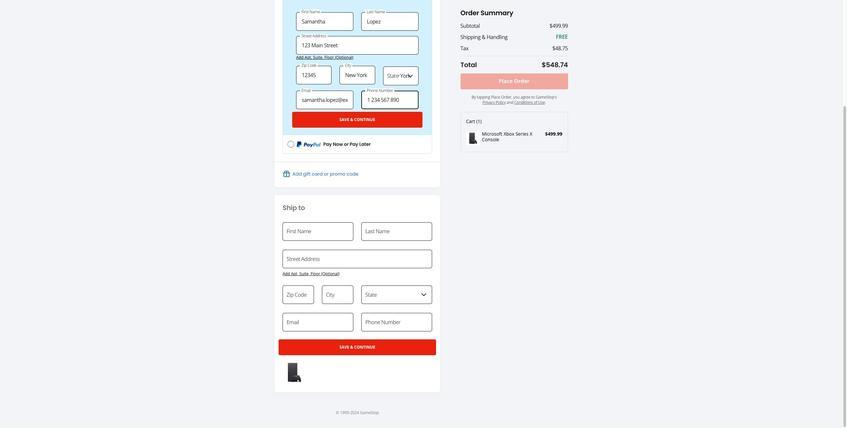 Task type: vqa. For each thing, say whether or not it's contained in the screenshot.
GIFT CARD icon
yes



Task type: describe. For each thing, give the bounding box(es) containing it.
microsoft xbox series x console image
[[467, 132, 480, 145]]



Task type: locate. For each thing, give the bounding box(es) containing it.
None telephone field
[[362, 91, 419, 109]]

None telephone field
[[362, 313, 433, 332]]

None text field
[[296, 36, 419, 55], [296, 66, 332, 84], [340, 66, 376, 84], [283, 222, 354, 241], [283, 250, 433, 269], [283, 286, 314, 304], [296, 36, 419, 55], [296, 66, 332, 84], [340, 66, 376, 84], [283, 222, 354, 241], [283, 250, 433, 269], [283, 286, 314, 304]]

tab list
[[283, 0, 433, 154]]

None text field
[[296, 12, 354, 31], [362, 12, 419, 31], [362, 222, 433, 241], [322, 286, 354, 304], [296, 12, 354, 31], [362, 12, 419, 31], [362, 222, 433, 241], [322, 286, 354, 304]]

None email field
[[296, 91, 354, 109], [283, 313, 354, 332], [296, 91, 354, 109], [283, 313, 354, 332]]

gift card image
[[283, 170, 291, 178]]

microsoft xbox series x console image
[[283, 361, 307, 385]]



